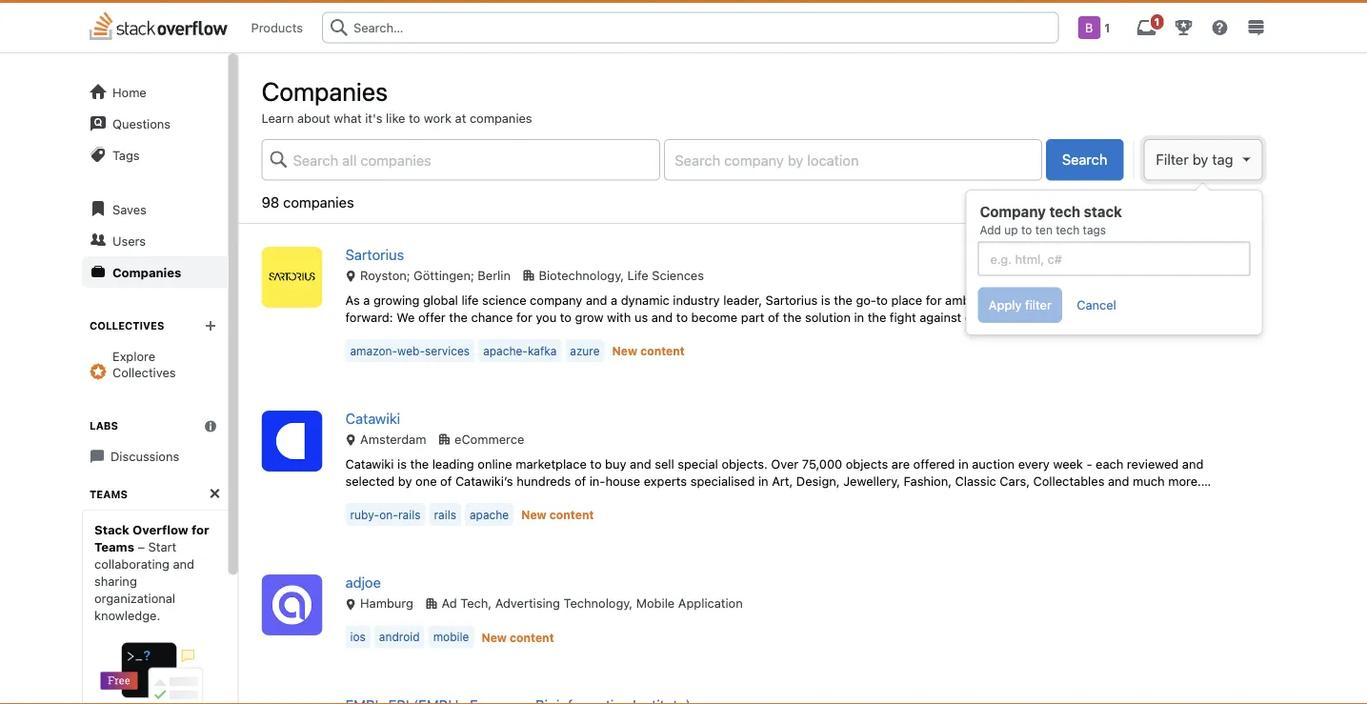Task type: describe. For each thing, give the bounding box(es) containing it.
-
[[1086, 457, 1092, 471]]

amazon-web-services link
[[345, 339, 475, 362]]

labs button
[[89, 418, 228, 433]]

classic
[[955, 474, 996, 488]]

1 vertical spatial is
[[397, 457, 407, 471]]

1 for 1st 1 'link' from the left
[[1104, 21, 1110, 34]]

company
[[980, 203, 1046, 220]]

and up 'grow'
[[586, 293, 607, 307]]

organizational
[[94, 591, 175, 605]]

achievements image
[[1175, 19, 1192, 36]]

in left art,
[[758, 474, 768, 488]]

house
[[605, 474, 640, 488]]

as
[[345, 293, 360, 307]]

collectives inside collectives "dropdown button"
[[89, 319, 164, 332]]

place
[[891, 293, 922, 307]]

adjoe link
[[345, 574, 381, 591]]

company tech stack add up to ten tech tags
[[980, 203, 1122, 236]]

the down art,
[[770, 491, 789, 505]]

1 horizontal spatial of
[[574, 474, 586, 488]]

move
[[1121, 293, 1152, 307]]

cancel
[[1077, 298, 1116, 312]]

berlin
[[478, 268, 511, 282]]

biophar...
[[788, 327, 842, 341]]

1 1 link from the left
[[1066, 3, 1127, 52]]

online
[[478, 457, 512, 471]]

fight
[[890, 310, 916, 324]]

teams inside stack overflow for teams
[[94, 539, 134, 554]]

products
[[251, 20, 303, 34]]

– start collaborating and sharing organizational knowledge.
[[94, 539, 194, 622]]

jewellery,
[[843, 474, 900, 488]]

technological
[[432, 327, 509, 341]]

1 for second 1 'link' from left
[[1154, 16, 1160, 28]]

0 horizontal spatial amsterdam
[[357, 432, 426, 446]]

for inside stack overflow for teams
[[191, 522, 209, 537]]

explore
[[112, 349, 155, 363]]

catawiki for catawiki is the leading online marketplace to buy and sell special objects. over 75,000 objects are offered in auction every week - each reviewed and selected by one of catawiki's hundreds of in-house experts specialised in art, design, jewellery, fashion, classic cars, collectables and much more. catawiki is headquartered in amsterdam with over 750 employees across the world.
[[345, 457, 394, 471]]

bob builder's user avatar image
[[1078, 16, 1101, 39]]

collectives button
[[89, 318, 228, 333]]

employees
[[663, 491, 725, 505]]

search
[[1062, 151, 1107, 168]]

ambitious
[[945, 293, 1001, 307]]

new for catawiki
[[521, 508, 547, 522]]

Search company by location text field
[[664, 139, 1042, 180]]

offered
[[913, 457, 955, 471]]

reviewed
[[1127, 457, 1179, 471]]

the down "go-"
[[868, 310, 886, 324]]

selected
[[345, 474, 395, 488]]

dismiss image
[[208, 487, 221, 500]]

1 horizontal spatial science
[[640, 327, 684, 341]]

diseases
[[965, 310, 1015, 324]]

explore collectives link
[[81, 340, 228, 388]]

rails link
[[429, 503, 461, 526]]

of inside as a growing global life science company and a dynamic industry leader, sartorius is the go-to place for ambitious people who want to move things forward: we offer the chance for you to grow with us and to become part of the solution in the fight against diseases that are yet incurable or untreatable. to enable new technological breakthroughs for life science research and the biophar...
[[768, 310, 780, 324]]

Search all companies text field
[[262, 139, 660, 180]]

hundreds
[[517, 474, 571, 488]]

1 rails from the left
[[398, 508, 421, 521]]

or
[[1145, 310, 1156, 324]]

0 horizontal spatial companies
[[283, 193, 354, 210]]

start
[[148, 539, 176, 554]]

tech,
[[460, 596, 492, 610]]

content for catawiki
[[549, 508, 594, 522]]

new content for sartorius
[[612, 344, 685, 358]]

art,
[[772, 474, 793, 488]]

0 horizontal spatial of
[[440, 474, 452, 488]]

become
[[691, 310, 738, 324]]

home
[[112, 85, 146, 99]]

stack overflow for teams
[[94, 522, 209, 554]]

apache-kafka
[[483, 344, 557, 357]]

in inside as a growing global life science company and a dynamic industry leader, sartorius is the go-to place for ambitious people who want to move things forward: we offer the chance for you to grow with us and to become part of the solution in the fight against diseases that are yet incurable or untreatable. to enable new technological breakthroughs for life science research and the biophar...
[[854, 310, 864, 324]]

for left you
[[516, 310, 532, 324]]

0 vertical spatial sartorius
[[345, 246, 404, 263]]

3 catawiki from the top
[[345, 491, 394, 505]]

2 vertical spatial new
[[481, 631, 507, 644]]

2 rails from the left
[[434, 508, 456, 521]]

global
[[423, 293, 458, 307]]

web-
[[397, 344, 425, 357]]

more.
[[1168, 474, 1201, 488]]

incurable
[[1088, 310, 1141, 324]]

with inside catawiki is the leading online marketplace to buy and sell special objects. over 75,000 objects are offered in auction every week - each reviewed and selected by one of catawiki's hundreds of in-house experts specialised in art, design, jewellery, fashion, classic cars, collectables and much more. catawiki is headquartered in amsterdam with over 750 employees across the world.
[[582, 491, 606, 505]]

amazon-
[[350, 344, 397, 357]]

company tech stack menu
[[966, 185, 1263, 335]]

to down industry
[[676, 310, 688, 324]]

home link
[[81, 76, 228, 108]]

dynamic
[[621, 293, 670, 307]]

0 vertical spatial life
[[462, 293, 479, 307]]

android link
[[374, 625, 425, 648]]

new
[[404, 327, 428, 341]]

apache-kafka link
[[478, 339, 561, 362]]

ruby-on-rails
[[350, 508, 421, 521]]

new content for catawiki
[[521, 508, 594, 522]]

ecommerce
[[451, 432, 524, 446]]

kafka
[[528, 344, 557, 357]]

sartorius inside as a growing global life science company and a dynamic industry leader, sartorius is the go-to place for ambitious people who want to move things forward: we offer the chance for you to grow with us and to become part of the solution in the fight against diseases that are yet incurable or untreatable. to enable new technological breakthroughs for life science research and the biophar...
[[766, 293, 818, 307]]

application
[[678, 596, 743, 610]]

much
[[1133, 474, 1165, 488]]

companies for companies learn about what it's like to work at companies
[[262, 76, 388, 106]]

research
[[687, 327, 738, 341]]

the left "go-"
[[834, 293, 853, 307]]

companies learn about what it's like to work at companies
[[262, 76, 532, 125]]

help center and other resources image
[[1211, 19, 1228, 36]]

explore collectives
[[112, 349, 175, 379]]

98
[[262, 193, 279, 210]]

marketplace
[[516, 457, 587, 471]]

catawiki link
[[345, 410, 400, 427]]

new for sartorius
[[612, 344, 637, 358]]

across
[[729, 491, 767, 505]]

filter by tag
[[1156, 151, 1233, 168]]

1 vertical spatial life
[[619, 327, 636, 341]]

site switcher image
[[1248, 19, 1265, 36]]

labs
[[89, 419, 118, 432]]

collectives inside explore collectives link
[[112, 365, 175, 379]]

ad tech, advertising technology, mobile application
[[438, 596, 743, 610]]

on-
[[379, 508, 398, 521]]

auction
[[972, 457, 1015, 471]]

questions link
[[81, 108, 228, 139]]

catawiki for catawiki
[[345, 410, 400, 427]]

98 companies
[[262, 193, 354, 210]]



Task type: locate. For each thing, give the bounding box(es) containing it.
1
[[1154, 16, 1160, 28], [1104, 21, 1110, 34]]

untreatable.
[[1160, 310, 1229, 324]]

collectables
[[1033, 474, 1105, 488]]

by left tag
[[1193, 151, 1208, 168]]

things
[[1155, 293, 1191, 307]]

amazon-web-services
[[350, 344, 470, 357]]

overflow
[[132, 522, 188, 537]]

questions
[[112, 116, 170, 131]]

0 vertical spatial content
[[640, 344, 685, 358]]

2 vertical spatial new content
[[481, 631, 554, 644]]

0 vertical spatial companies
[[470, 111, 532, 125]]

0 horizontal spatial by
[[398, 474, 412, 488]]

grow
[[575, 310, 603, 324]]

0 vertical spatial teams
[[89, 488, 127, 500]]

0 horizontal spatial a
[[363, 293, 370, 307]]

ten
[[1035, 223, 1053, 236]]

1 vertical spatial tech
[[1056, 223, 1080, 236]]

teams
[[89, 488, 127, 500], [94, 539, 134, 554]]

0 vertical spatial new
[[612, 344, 637, 358]]

stack
[[1084, 203, 1122, 220]]

about
[[297, 111, 330, 125]]

a
[[363, 293, 370, 307], [611, 293, 617, 307]]

azure
[[570, 344, 600, 357]]

against
[[920, 310, 962, 324]]

are down who
[[1045, 310, 1063, 324]]

at
[[455, 111, 466, 125]]

None search field
[[314, 12, 1066, 43]]

2 a from the left
[[611, 293, 617, 307]]

of up headquartered
[[440, 474, 452, 488]]

Search text field
[[322, 12, 1059, 43]]

buy
[[605, 457, 626, 471]]

new down "hundreds"
[[521, 508, 547, 522]]

2 1 link from the left
[[1127, 3, 1166, 52]]

2 vertical spatial content
[[510, 631, 554, 644]]

1 horizontal spatial by
[[1193, 151, 1208, 168]]

to right like
[[409, 111, 420, 125]]

tags
[[1083, 223, 1106, 236]]

new down us
[[612, 344, 637, 358]]

azure link
[[565, 339, 605, 362]]

and
[[586, 293, 607, 307], [651, 310, 673, 324], [741, 327, 762, 341], [630, 457, 651, 471], [1182, 457, 1204, 471], [1108, 474, 1129, 488], [172, 556, 194, 571]]

1 horizontal spatial 1
[[1154, 16, 1160, 28]]

new content down "hundreds"
[[521, 508, 594, 522]]

science up chance
[[482, 293, 526, 307]]

0 vertical spatial with
[[607, 310, 631, 324]]

amsterdam
[[357, 432, 426, 446], [512, 491, 578, 505]]

sartorius link
[[345, 246, 404, 263]]

users link
[[81, 225, 228, 256]]

new
[[612, 344, 637, 358], [521, 508, 547, 522], [481, 631, 507, 644]]

1 vertical spatial companies
[[283, 193, 354, 210]]

of left in-
[[574, 474, 586, 488]]

what
[[334, 111, 362, 125]]

apache-
[[483, 344, 528, 357]]

up
[[1004, 223, 1018, 236]]

2 vertical spatial is
[[397, 491, 407, 505]]

content down us
[[640, 344, 685, 358]]

1 vertical spatial amsterdam
[[512, 491, 578, 505]]

companies inside companies learn about what it's like to work at companies
[[262, 76, 388, 106]]

filter by tag button
[[1144, 139, 1263, 180]]

we
[[396, 310, 415, 324]]

solution
[[805, 310, 851, 324]]

1 a from the left
[[363, 293, 370, 307]]

0 horizontal spatial with
[[582, 491, 606, 505]]

in up classic
[[958, 457, 969, 471]]

industry
[[673, 293, 720, 307]]

tech
[[1049, 203, 1080, 220], [1056, 223, 1080, 236]]

companies right 98
[[283, 193, 354, 210]]

to inside catawiki is the leading online marketplace to buy and sell special objects. over 75,000 objects are offered in auction every week - each reviewed and selected by one of catawiki's hundreds of in-house experts specialised in art, design, jewellery, fashion, classic cars, collectables and much more. catawiki is headquartered in amsterdam with over 750 employees across the world.
[[590, 457, 602, 471]]

0 vertical spatial amsterdam
[[357, 432, 426, 446]]

products link
[[240, 13, 314, 42]]

1 horizontal spatial sartorius
[[766, 293, 818, 307]]

e.g. html, c# text field
[[981, 244, 1171, 273]]

by left one
[[398, 474, 412, 488]]

mobile
[[636, 596, 675, 610]]

science down us
[[640, 327, 684, 341]]

the left biophar...
[[766, 327, 784, 341]]

collectives down explore
[[112, 365, 175, 379]]

1 vertical spatial content
[[549, 508, 594, 522]]

ruby-on-rails link
[[345, 503, 425, 526]]

adjoe
[[345, 574, 381, 591]]

1 vertical spatial new content
[[521, 508, 594, 522]]

2 horizontal spatial new
[[612, 344, 637, 358]]

1 vertical spatial teams
[[94, 539, 134, 554]]

breakthroughs
[[512, 327, 596, 341]]

to up incurable
[[1106, 293, 1118, 307]]

and right us
[[651, 310, 673, 324]]

0 horizontal spatial rails
[[398, 508, 421, 521]]

life
[[627, 268, 648, 282]]

in down "go-"
[[854, 310, 864, 324]]

royston; göttingen; berlin
[[357, 268, 511, 282]]

rails down headquartered
[[434, 508, 456, 521]]

work
[[424, 111, 452, 125]]

android
[[379, 630, 420, 643]]

teams down stack
[[94, 539, 134, 554]]

1 vertical spatial science
[[640, 327, 684, 341]]

apache link
[[465, 503, 514, 526]]

ios
[[350, 630, 366, 643]]

sartorius up solution
[[766, 293, 818, 307]]

that
[[1019, 310, 1042, 324]]

every
[[1018, 457, 1050, 471]]

1 horizontal spatial are
[[1045, 310, 1063, 324]]

new content down us
[[612, 344, 685, 358]]

0 horizontal spatial science
[[482, 293, 526, 307]]

1 vertical spatial catawiki
[[345, 457, 394, 471]]

is up solution
[[821, 293, 830, 307]]

1 vertical spatial new
[[521, 508, 547, 522]]

–
[[137, 539, 144, 554]]

growing
[[373, 293, 420, 307]]

are up fashion,
[[892, 457, 910, 471]]

search button
[[1046, 139, 1124, 180]]

are inside as a growing global life science company and a dynamic industry leader, sartorius is the go-to place for ambitious people who want to move things forward: we offer the chance for you to grow with us and to become part of the solution in the fight against diseases that are yet incurable or untreatable. to enable new technological breakthroughs for life science research and the biophar...
[[1045, 310, 1063, 324]]

knowledge.
[[94, 608, 160, 622]]

to left the place
[[876, 293, 888, 307]]

and left sell
[[630, 457, 651, 471]]

in up apache on the bottom left of the page
[[499, 491, 509, 505]]

is left 'leading'
[[397, 457, 407, 471]]

new down tech,
[[481, 631, 507, 644]]

content for sartorius
[[640, 344, 685, 358]]

companies for companies
[[112, 265, 181, 279]]

a right as
[[363, 293, 370, 307]]

with inside as a growing global life science company and a dynamic industry leader, sartorius is the go-to place for ambitious people who want to move things forward: we offer the chance for you to grow with us and to become part of the solution in the fight against diseases that are yet incurable or untreatable. to enable new technological breakthroughs for life science research and the biophar...
[[607, 310, 631, 324]]

0 horizontal spatial 1
[[1104, 21, 1110, 34]]

collectives up explore
[[89, 319, 164, 332]]

leading
[[432, 457, 474, 471]]

filter
[[1156, 151, 1189, 168]]

0 vertical spatial is
[[821, 293, 830, 307]]

teams up stack
[[89, 488, 127, 500]]

to inside companies learn about what it's like to work at companies
[[409, 111, 420, 125]]

tags
[[112, 148, 139, 162]]

to up in-
[[590, 457, 602, 471]]

part
[[741, 310, 764, 324]]

0 horizontal spatial life
[[462, 293, 479, 307]]

1 horizontal spatial with
[[607, 310, 631, 324]]

0 horizontal spatial companies
[[112, 265, 181, 279]]

technology,
[[564, 596, 633, 610]]

by inside catawiki is the leading online marketplace to buy and sell special objects. over 75,000 objects are offered in auction every week - each reviewed and selected by one of catawiki's hundreds of in-house experts specialised in art, design, jewellery, fashion, classic cars, collectables and much more. catawiki is headquartered in amsterdam with over 750 employees across the world.
[[398, 474, 412, 488]]

1 horizontal spatial a
[[611, 293, 617, 307]]

companies inside companies learn about what it's like to work at companies
[[470, 111, 532, 125]]

by inside dropdown button
[[1193, 151, 1208, 168]]

1 horizontal spatial companies
[[470, 111, 532, 125]]

with down in-
[[582, 491, 606, 505]]

1 catawiki from the top
[[345, 410, 400, 427]]

0 vertical spatial are
[[1045, 310, 1063, 324]]

new content
[[612, 344, 685, 358], [521, 508, 594, 522], [481, 631, 554, 644]]

amsterdam inside catawiki is the leading online marketplace to buy and sell special objects. over 75,000 objects are offered in auction every week - each reviewed and selected by one of catawiki's hundreds of in-house experts specialised in art, design, jewellery, fashion, classic cars, collectables and much more. catawiki is headquartered in amsterdam with over 750 employees across the world.
[[512, 491, 578, 505]]

life up chance
[[462, 293, 479, 307]]

1 vertical spatial sartorius
[[766, 293, 818, 307]]

0 horizontal spatial sartorius
[[345, 246, 404, 263]]

0 vertical spatial companies
[[262, 76, 388, 106]]

and down part
[[741, 327, 762, 341]]

2 catawiki from the top
[[345, 457, 394, 471]]

and inside – start collaborating and sharing organizational knowledge.
[[172, 556, 194, 571]]

sartorius up royston;
[[345, 246, 404, 263]]

1 left achievements image
[[1154, 16, 1160, 28]]

the up one
[[410, 457, 429, 471]]

content down advertising
[[510, 631, 554, 644]]

1 horizontal spatial amsterdam
[[512, 491, 578, 505]]

1 horizontal spatial new
[[521, 508, 547, 522]]

saves
[[112, 202, 146, 216]]

1 vertical spatial are
[[892, 457, 910, 471]]

ios link
[[345, 625, 370, 648]]

to down company
[[560, 310, 572, 324]]

companies up "about" in the left top of the page
[[262, 76, 388, 106]]

0 horizontal spatial are
[[892, 457, 910, 471]]

1 vertical spatial companies
[[112, 265, 181, 279]]

companies right the at
[[470, 111, 532, 125]]

sell
[[655, 457, 674, 471]]

rails left 'rails' link
[[398, 508, 421, 521]]

1 horizontal spatial rails
[[434, 508, 456, 521]]

2 vertical spatial catawiki
[[345, 491, 394, 505]]

is
[[821, 293, 830, 307], [397, 457, 407, 471], [397, 491, 407, 505]]

1 right bob builder's user avatar
[[1104, 21, 1110, 34]]

amsterdam down catawiki link
[[357, 432, 426, 446]]

and down each
[[1108, 474, 1129, 488]]

mobile
[[433, 630, 469, 643]]

discussions
[[110, 449, 179, 463]]

ad
[[442, 596, 457, 610]]

0 vertical spatial collectives
[[89, 319, 164, 332]]

for up against
[[926, 293, 942, 307]]

0 vertical spatial new content
[[612, 344, 685, 358]]

2 horizontal spatial of
[[768, 310, 780, 324]]

for down the dismiss image on the bottom left
[[191, 522, 209, 537]]

content down in-
[[549, 508, 594, 522]]

1 horizontal spatial life
[[619, 327, 636, 341]]

tech right ten
[[1056, 223, 1080, 236]]

add
[[980, 223, 1001, 236]]

companies down users link on the left top
[[112, 265, 181, 279]]

the up 'technological'
[[449, 310, 468, 324]]

1 vertical spatial with
[[582, 491, 606, 505]]

catawiki
[[345, 410, 400, 427], [345, 457, 394, 471], [345, 491, 394, 505]]

to right up
[[1021, 223, 1032, 236]]

over
[[609, 491, 634, 505]]

one
[[415, 474, 437, 488]]

the up biophar...
[[783, 310, 802, 324]]

saves link
[[81, 193, 228, 225]]

are inside catawiki is the leading online marketplace to buy and sell special objects. over 75,000 objects are offered in auction every week - each reviewed and selected by one of catawiki's hundreds of in-house experts specialised in art, design, jewellery, fashion, classic cars, collectables and much more. catawiki is headquartered in amsterdam with over 750 employees across the world.
[[892, 457, 910, 471]]

life
[[462, 293, 479, 307], [619, 327, 636, 341]]

is up on-
[[397, 491, 407, 505]]

and down start
[[172, 556, 194, 571]]

0 vertical spatial catawiki
[[345, 410, 400, 427]]

to
[[345, 327, 359, 341]]

0 vertical spatial by
[[1193, 151, 1208, 168]]

to inside company tech stack add up to ten tech tags
[[1021, 223, 1032, 236]]

göttingen;
[[414, 268, 474, 282]]

us
[[634, 310, 648, 324]]

1 vertical spatial by
[[398, 474, 412, 488]]

0 vertical spatial science
[[482, 293, 526, 307]]

is inside as a growing global life science company and a dynamic industry leader, sartorius is the go-to place for ambitious people who want to move things forward: we offer the chance for you to grow with us and to become part of the solution in the fight against diseases that are yet incurable or untreatable. to enable new technological breakthroughs for life science research and the biophar...
[[821, 293, 830, 307]]

1 vertical spatial collectives
[[112, 365, 175, 379]]

catawiki's
[[455, 474, 513, 488]]

new content down advertising
[[481, 631, 554, 644]]

750
[[638, 491, 660, 505]]

design,
[[796, 474, 840, 488]]

life down us
[[619, 327, 636, 341]]

1 horizontal spatial companies
[[262, 76, 388, 106]]

are
[[1045, 310, 1063, 324], [892, 457, 910, 471]]

and up the more.
[[1182, 457, 1204, 471]]

1 menu bar
[[1066, 3, 1274, 52]]

leader,
[[723, 293, 762, 307]]

discussions link
[[81, 440, 228, 472]]

like
[[386, 111, 405, 125]]

0 horizontal spatial new
[[481, 631, 507, 644]]

0 vertical spatial tech
[[1049, 203, 1080, 220]]

yet
[[1067, 310, 1085, 324]]

collaborating
[[94, 556, 169, 571]]

of right part
[[768, 310, 780, 324]]

a down biotechnology, life sciences
[[611, 293, 617, 307]]

users
[[112, 233, 145, 248]]

each
[[1096, 457, 1124, 471]]

tech up ten
[[1049, 203, 1080, 220]]

over
[[771, 457, 799, 471]]

services
[[425, 344, 470, 357]]

amsterdam down "hundreds"
[[512, 491, 578, 505]]

with left us
[[607, 310, 631, 324]]

tags link
[[81, 139, 228, 171]]

for down 'grow'
[[600, 327, 616, 341]]



Task type: vqa. For each thing, say whether or not it's contained in the screenshot.
Ad
yes



